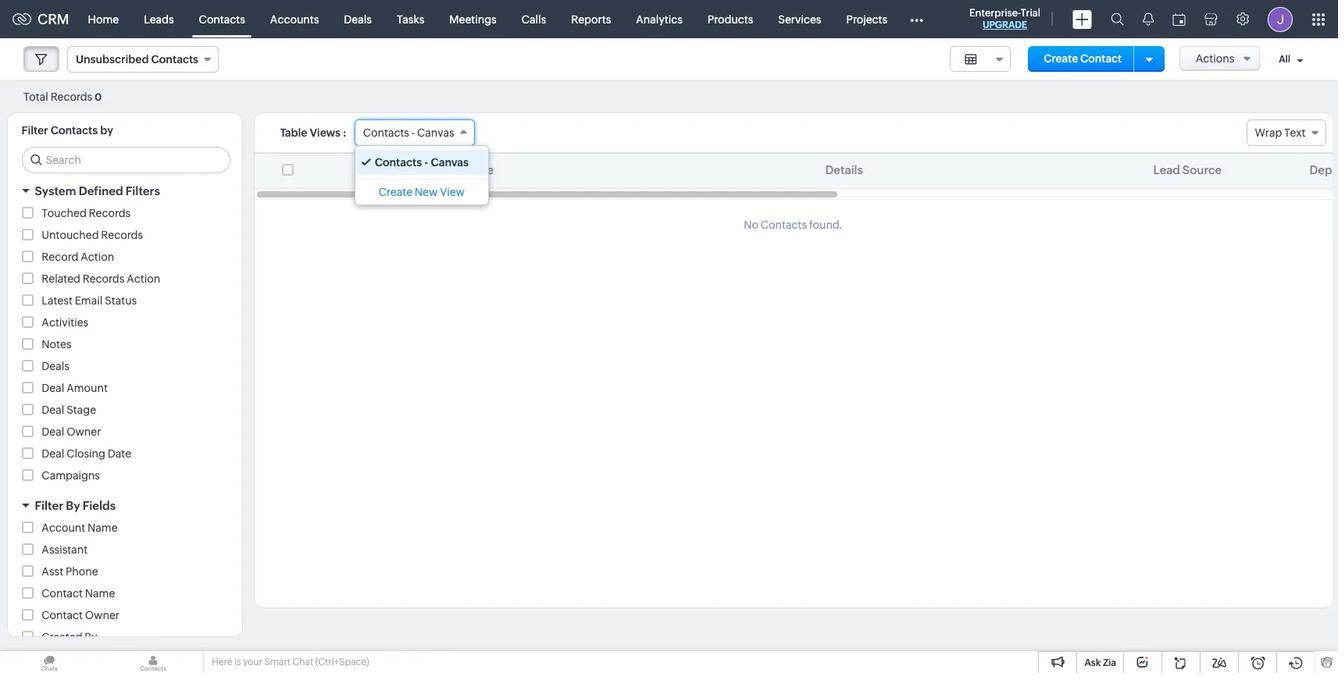 Task type: locate. For each thing, give the bounding box(es) containing it.
name down fields
[[88, 522, 118, 534]]

name up view
[[461, 163, 494, 177]]

ask
[[1085, 658, 1101, 669]]

1 horizontal spatial contact name
[[414, 163, 494, 177]]

closing
[[67, 448, 105, 460]]

deal
[[42, 382, 64, 395], [42, 404, 64, 416], [42, 426, 64, 438], [42, 448, 64, 460]]

leads link
[[131, 0, 186, 38]]

0 vertical spatial owner
[[67, 426, 101, 438]]

0 vertical spatial by
[[66, 499, 80, 513]]

create inside button
[[1044, 52, 1078, 65]]

0 horizontal spatial action
[[81, 251, 114, 263]]

0 horizontal spatial contact name
[[42, 588, 115, 600]]

create for create contact
[[1044, 52, 1078, 65]]

canvas for contacts - canvas field
[[417, 127, 454, 139]]

upgrade
[[983, 20, 1027, 30]]

records for total
[[51, 90, 92, 103]]

deals left tasks link
[[344, 13, 372, 25]]

system defined filters button
[[7, 177, 242, 205]]

search element
[[1102, 0, 1134, 38]]

contacts right no
[[761, 219, 807, 231]]

chat
[[293, 657, 313, 668]]

defined
[[79, 184, 123, 198]]

1 horizontal spatial by
[[85, 631, 97, 644]]

deal up campaigns
[[42, 448, 64, 460]]

by up account name
[[66, 499, 80, 513]]

by for filter
[[66, 499, 80, 513]]

table views :
[[280, 127, 347, 139]]

canvas up contacts - canvas list box
[[417, 127, 454, 139]]

system
[[35, 184, 76, 198]]

action up related records action
[[81, 251, 114, 263]]

deals
[[344, 13, 372, 25], [42, 360, 69, 373]]

records
[[51, 90, 92, 103], [89, 207, 131, 220], [101, 229, 143, 241], [83, 273, 124, 285]]

contacts image
[[104, 652, 202, 673]]

1 vertical spatial contacts - canvas
[[375, 156, 469, 169]]

ask zia
[[1085, 658, 1116, 669]]

contacts down contacts - canvas field
[[375, 156, 422, 169]]

by
[[66, 499, 80, 513], [85, 631, 97, 644]]

4 deal from the top
[[42, 448, 64, 460]]

contacts - canvas inside 'option'
[[375, 156, 469, 169]]

filter inside dropdown button
[[35, 499, 63, 513]]

contacts inside field
[[363, 127, 409, 139]]

status
[[105, 295, 137, 307]]

0 vertical spatial contacts - canvas
[[363, 127, 454, 139]]

by down contact owner
[[85, 631, 97, 644]]

filter up account
[[35, 499, 63, 513]]

2 vertical spatial name
[[85, 588, 115, 600]]

smart
[[264, 657, 291, 668]]

- inside contacts - canvas field
[[412, 127, 415, 139]]

canvas inside 'option'
[[431, 156, 469, 169]]

1 deal from the top
[[42, 382, 64, 395]]

0
[[95, 91, 102, 103]]

0 vertical spatial filter
[[21, 124, 48, 137]]

records for untouched
[[101, 229, 143, 241]]

stage
[[67, 404, 96, 416]]

- up new at the left of the page
[[424, 156, 428, 169]]

0 vertical spatial -
[[412, 127, 415, 139]]

contacts
[[199, 13, 245, 25], [51, 124, 98, 137], [363, 127, 409, 139], [375, 156, 422, 169], [761, 219, 807, 231]]

deal for deal owner
[[42, 426, 64, 438]]

deal up deal stage
[[42, 382, 64, 395]]

contact name up contact owner
[[42, 588, 115, 600]]

records left 0
[[51, 90, 92, 103]]

filter for filter by fields
[[35, 499, 63, 513]]

related records action
[[42, 273, 160, 285]]

1 vertical spatial filter
[[35, 499, 63, 513]]

enterprise-trial upgrade
[[970, 7, 1041, 30]]

name down phone
[[85, 588, 115, 600]]

services
[[778, 13, 822, 25]]

contact name
[[414, 163, 494, 177], [42, 588, 115, 600]]

Search text field
[[22, 148, 229, 173]]

Contacts - Canvas field
[[354, 120, 475, 146]]

1 vertical spatial name
[[88, 522, 118, 534]]

tasks
[[397, 13, 424, 25]]

records up "latest email status"
[[83, 273, 124, 285]]

record
[[42, 251, 78, 263]]

3 deal from the top
[[42, 426, 64, 438]]

1 horizontal spatial create
[[1044, 52, 1078, 65]]

untouched records
[[42, 229, 143, 241]]

contacts - canvas inside field
[[363, 127, 454, 139]]

1 vertical spatial canvas
[[431, 156, 469, 169]]

2 deal from the top
[[42, 404, 64, 416]]

1 vertical spatial create
[[379, 186, 413, 198]]

lead
[[1154, 163, 1180, 177]]

canvas up view
[[431, 156, 469, 169]]

filters
[[126, 184, 160, 198]]

contacts - canvas up create new view at the top of the page
[[375, 156, 469, 169]]

contacts right leads link
[[199, 13, 245, 25]]

deal down deal stage
[[42, 426, 64, 438]]

owner up closing
[[67, 426, 101, 438]]

0 horizontal spatial create
[[379, 186, 413, 198]]

new
[[415, 186, 438, 198]]

owner for contact owner
[[85, 609, 120, 622]]

projects link
[[834, 0, 900, 38]]

contact
[[1080, 52, 1122, 65], [414, 163, 459, 177], [42, 588, 83, 600], [42, 609, 83, 622]]

1 vertical spatial action
[[127, 273, 160, 285]]

(ctrl+space)
[[315, 657, 369, 668]]

0 vertical spatial deals
[[344, 13, 372, 25]]

contacts - canvas up contacts - canvas list box
[[363, 127, 454, 139]]

contact down search 'element'
[[1080, 52, 1122, 65]]

here is your smart chat (ctrl+space)
[[212, 657, 369, 668]]

- inside contacts - canvas 'option'
[[424, 156, 428, 169]]

filter contacts by
[[21, 124, 113, 137]]

0 vertical spatial create
[[1044, 52, 1078, 65]]

all
[[1279, 54, 1291, 65]]

- up contacts - canvas list box
[[412, 127, 415, 139]]

action up the 'status'
[[127, 273, 160, 285]]

1 vertical spatial by
[[85, 631, 97, 644]]

meetings
[[449, 13, 497, 25]]

by inside dropdown button
[[66, 499, 80, 513]]

reports link
[[559, 0, 624, 38]]

canvas
[[417, 127, 454, 139], [431, 156, 469, 169]]

created by
[[42, 631, 97, 644]]

contacts - canvas
[[363, 127, 454, 139], [375, 156, 469, 169]]

owner up created by
[[85, 609, 120, 622]]

contact name up view
[[414, 163, 494, 177]]

products link
[[695, 0, 766, 38]]

by for created
[[85, 631, 97, 644]]

deal for deal stage
[[42, 404, 64, 416]]

1 vertical spatial contact name
[[42, 588, 115, 600]]

action
[[81, 251, 114, 263], [127, 273, 160, 285]]

reports
[[571, 13, 611, 25]]

created
[[42, 631, 82, 644]]

filter down total
[[21, 124, 48, 137]]

canvas inside field
[[417, 127, 454, 139]]

0 vertical spatial canvas
[[417, 127, 454, 139]]

0 horizontal spatial by
[[66, 499, 80, 513]]

notes
[[42, 338, 72, 351]]

contacts left by
[[51, 124, 98, 137]]

is
[[234, 657, 241, 668]]

0 horizontal spatial deals
[[42, 360, 69, 373]]

search image
[[1111, 13, 1124, 26]]

1 vertical spatial owner
[[85, 609, 120, 622]]

lead source
[[1154, 163, 1222, 177]]

home
[[88, 13, 119, 25]]

home link
[[75, 0, 131, 38]]

1 vertical spatial -
[[424, 156, 428, 169]]

name
[[461, 163, 494, 177], [88, 522, 118, 534], [85, 588, 115, 600]]

filter
[[21, 124, 48, 137], [35, 499, 63, 513]]

create contact button
[[1028, 46, 1138, 72]]

contacts right the :
[[363, 127, 409, 139]]

products
[[708, 13, 753, 25]]

asst
[[42, 566, 63, 578]]

1 horizontal spatial -
[[424, 156, 428, 169]]

canvas for contacts - canvas list box
[[431, 156, 469, 169]]

deals down notes
[[42, 360, 69, 373]]

create new view
[[379, 186, 465, 198]]

records down touched records
[[101, 229, 143, 241]]

0 horizontal spatial -
[[412, 127, 415, 139]]

accounts link
[[258, 0, 332, 38]]

deal left stage
[[42, 404, 64, 416]]

records down defined
[[89, 207, 131, 220]]



Task type: describe. For each thing, give the bounding box(es) containing it.
related
[[42, 273, 80, 285]]

contact owner
[[42, 609, 120, 622]]

deal closing date
[[42, 448, 131, 460]]

calls
[[522, 13, 546, 25]]

email
[[75, 295, 103, 307]]

views
[[310, 127, 341, 139]]

crm link
[[13, 11, 69, 27]]

activities
[[42, 316, 88, 329]]

contacts - canvas list box
[[355, 146, 488, 179]]

system defined filters
[[35, 184, 160, 198]]

your
[[243, 657, 262, 668]]

contacts link
[[186, 0, 258, 38]]

contact up created at the left bottom
[[42, 609, 83, 622]]

asst phone
[[42, 566, 98, 578]]

latest email status
[[42, 295, 137, 307]]

deal amount
[[42, 382, 108, 395]]

total records 0
[[23, 90, 102, 103]]

:
[[343, 127, 347, 139]]

here
[[212, 657, 232, 668]]

tasks link
[[384, 0, 437, 38]]

filter for filter contacts by
[[21, 124, 48, 137]]

no
[[744, 219, 759, 231]]

deal stage
[[42, 404, 96, 416]]

campaigns
[[42, 470, 100, 482]]

zia
[[1103, 658, 1116, 669]]

touched records
[[42, 207, 131, 220]]

phone
[[66, 566, 98, 578]]

total
[[23, 90, 48, 103]]

records for related
[[83, 273, 124, 285]]

details
[[825, 163, 863, 177]]

contacts - canvas option
[[355, 150, 488, 175]]

0 vertical spatial action
[[81, 251, 114, 263]]

account
[[42, 522, 85, 534]]

projects
[[847, 13, 888, 25]]

1 vertical spatial deals
[[42, 360, 69, 373]]

contacts inside 'option'
[[375, 156, 422, 169]]

depa
[[1310, 163, 1338, 177]]

touched
[[42, 207, 87, 220]]

contacts - canvas for contacts - canvas list box
[[375, 156, 469, 169]]

owner for deal owner
[[67, 426, 101, 438]]

account name
[[42, 522, 118, 534]]

contact inside button
[[1080, 52, 1122, 65]]

date
[[108, 448, 131, 460]]

assistant
[[42, 544, 88, 556]]

0 vertical spatial name
[[461, 163, 494, 177]]

meetings link
[[437, 0, 509, 38]]

contacts - canvas for contacts - canvas field
[[363, 127, 454, 139]]

untouched
[[42, 229, 99, 241]]

contact up new at the left of the page
[[414, 163, 459, 177]]

signals element
[[1134, 0, 1163, 38]]

trial
[[1021, 7, 1041, 19]]

records for touched
[[89, 207, 131, 220]]

accounts
[[270, 13, 319, 25]]

- for contacts - canvas field
[[412, 127, 415, 139]]

fields
[[83, 499, 116, 513]]

source
[[1183, 163, 1222, 177]]

deal owner
[[42, 426, 101, 438]]

leads
[[144, 13, 174, 25]]

deals link
[[332, 0, 384, 38]]

create contact
[[1044, 52, 1122, 65]]

amount
[[67, 382, 108, 395]]

chats image
[[0, 652, 98, 673]]

- for contacts - canvas list box
[[424, 156, 428, 169]]

crm
[[38, 11, 69, 27]]

by
[[100, 124, 113, 137]]

record action
[[42, 251, 114, 263]]

actions
[[1196, 52, 1235, 65]]

enterprise-
[[970, 7, 1021, 19]]

deal for deal closing date
[[42, 448, 64, 460]]

deal for deal amount
[[42, 382, 64, 395]]

0 vertical spatial contact name
[[414, 163, 494, 177]]

contact down 'asst phone'
[[42, 588, 83, 600]]

view
[[440, 186, 465, 198]]

signals image
[[1143, 13, 1154, 26]]

services link
[[766, 0, 834, 38]]

found.
[[809, 219, 843, 231]]

calls link
[[509, 0, 559, 38]]

table
[[280, 127, 307, 139]]

analytics
[[636, 13, 683, 25]]

latest
[[42, 295, 73, 307]]

create for create new view
[[379, 186, 413, 198]]

1 horizontal spatial deals
[[344, 13, 372, 25]]

1 horizontal spatial action
[[127, 273, 160, 285]]

no contacts found.
[[744, 219, 843, 231]]

analytics link
[[624, 0, 695, 38]]

filter by fields button
[[7, 492, 242, 520]]

filter by fields
[[35, 499, 116, 513]]



Task type: vqa. For each thing, say whether or not it's contained in the screenshot.
the bottommost Action
yes



